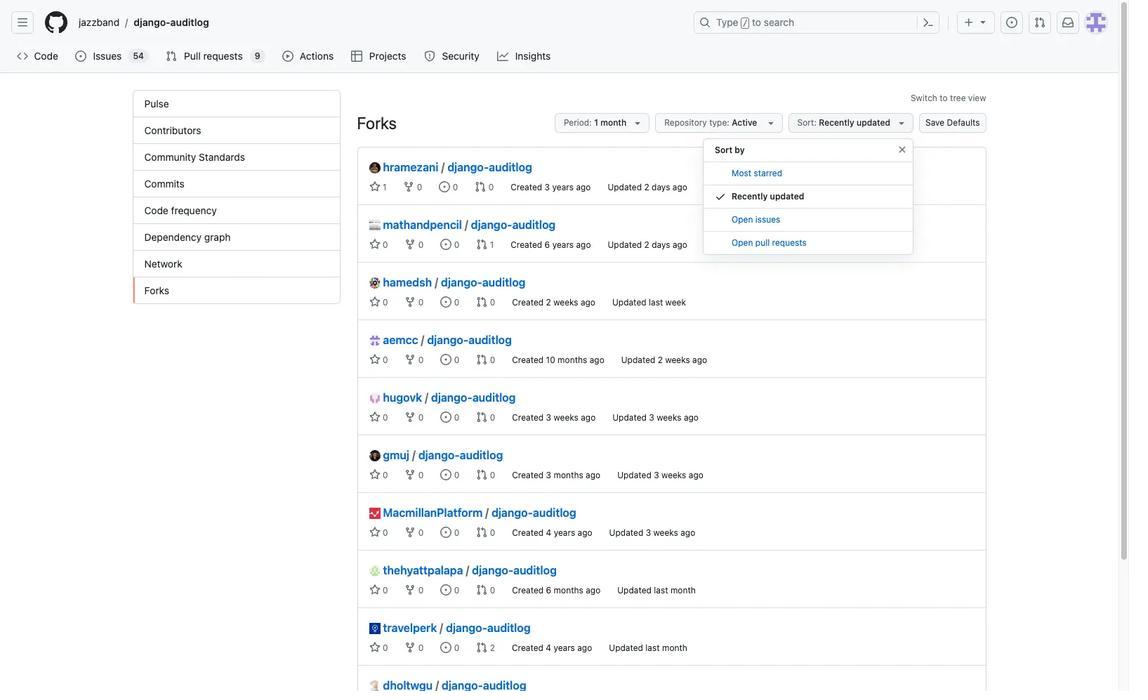 Task type: vqa. For each thing, say whether or not it's contained in the screenshot.
Pricing link
no



Task type: describe. For each thing, give the bounding box(es) containing it.
@thehyattpalapa image
[[369, 565, 380, 577]]

active
[[732, 117, 757, 128]]

weeks for macmillanplatform
[[654, 527, 678, 538]]

contributors
[[144, 124, 201, 136]]

/ for thehyattpalapa
[[466, 564, 469, 577]]

django- for mathandpencil
[[471, 218, 512, 231]]

@macmillanplatform image
[[369, 508, 380, 519]]

2 for hramezani
[[644, 182, 649, 192]]

created 6 years ago
[[511, 240, 591, 250]]

/ django-auditlog for hramezani
[[441, 161, 532, 173]]

updated 3 weeks ago for hugovk
[[613, 412, 699, 423]]

/ for mathandpencil
[[465, 218, 468, 231]]

@hamedsh image
[[369, 277, 380, 289]]

0 vertical spatial requests
[[203, 50, 243, 62]]

2 for mathandpencil
[[644, 240, 650, 250]]

created 3 weeks ago
[[512, 412, 596, 423]]

close menu image
[[897, 144, 908, 155]]

aemcc
[[383, 334, 418, 346]]

thehyattpalapa
[[383, 564, 463, 577]]

0 vertical spatial recently
[[819, 117, 855, 128]]

auditlog inside jazzband / django-auditlog
[[170, 16, 209, 28]]

/ for macmillanplatform
[[486, 506, 489, 519]]

code link
[[11, 46, 64, 67]]

created for hramezani
[[511, 182, 542, 192]]

4 for macmillanplatform
[[546, 527, 552, 538]]

sort: recently updated
[[798, 117, 891, 128]]

security link
[[419, 46, 486, 67]]

6 for thehyattpalapa
[[546, 585, 552, 596]]

actions link
[[276, 46, 340, 67]]

macmillanplatform
[[383, 506, 483, 519]]

triangle down image for 1 month
[[632, 117, 644, 129]]

projects link
[[346, 46, 413, 67]]

1 vertical spatial to
[[940, 93, 948, 103]]

thehyattpalapa link
[[369, 562, 463, 579]]

git pull request image for macmillanplatform
[[476, 527, 488, 538]]

tree
[[950, 93, 966, 103]]

issue opened image for hramezani
[[439, 181, 450, 192]]

mathandpencil
[[383, 218, 462, 231]]

repo forked image for travelperk
[[405, 642, 416, 653]]

type:
[[710, 117, 730, 128]]

open for open pull requests
[[732, 237, 753, 248]]

issue opened image right triangle down icon
[[1007, 17, 1018, 28]]

created for hamedsh
[[512, 297, 544, 308]]

54
[[133, 51, 144, 61]]

star image for thehyattpalapa
[[369, 584, 380, 596]]

community standards
[[144, 151, 245, 163]]

menu containing most starred
[[704, 162, 913, 255]]

1 vertical spatial updated
[[770, 191, 805, 202]]

updated for hamedsh
[[612, 297, 647, 308]]

save defaults button
[[919, 113, 986, 133]]

travelperk
[[383, 622, 437, 634]]

months for thehyattpalapa
[[554, 585, 584, 596]]

commits link
[[133, 171, 340, 197]]

star image for travelperk
[[369, 642, 380, 653]]

updated for travelperk
[[609, 643, 643, 653]]

jazzband link
[[73, 11, 125, 34]]

auditlog for hamedsh
[[482, 276, 526, 289]]

updated for mathandpencil
[[608, 240, 642, 250]]

play image
[[282, 51, 293, 62]]

0 vertical spatial to
[[752, 16, 761, 28]]

macmillanplatform link
[[369, 504, 483, 521]]

auditlog for travelperk
[[487, 622, 531, 634]]

forks link
[[133, 277, 340, 303]]

2 for aemcc
[[658, 355, 663, 365]]

issue opened image for thehyattpalapa
[[441, 584, 452, 596]]

sort
[[715, 145, 733, 155]]

@travelperk image
[[369, 623, 380, 634]]

projects
[[369, 50, 406, 62]]

created for mathandpencil
[[511, 240, 542, 250]]

weeks for aemcc
[[665, 355, 690, 365]]

contributors link
[[133, 117, 340, 144]]

git pull request image for gmuj
[[476, 469, 488, 480]]

pull
[[184, 50, 201, 62]]

most starred
[[732, 168, 783, 178]]

/ for gmuj
[[412, 449, 416, 461]]

updated for gmuj
[[617, 470, 652, 480]]

repo forked image for hugovk
[[405, 412, 416, 423]]

@dholtwgu image
[[369, 681, 380, 691]]

django-auditlog link for aemcc
[[427, 334, 512, 346]]

repo forked image for mathandpencil
[[405, 239, 416, 250]]

star image for aemcc
[[369, 354, 380, 365]]

star image for macmillanplatform
[[369, 527, 380, 538]]

created 3 years ago
[[511, 182, 591, 192]]

/ django-auditlog for mathandpencil
[[465, 218, 556, 231]]

django- for hramezani
[[448, 161, 489, 173]]

git pull request image for travelperk
[[476, 642, 488, 653]]

4 for travelperk
[[546, 643, 551, 653]]

search
[[764, 16, 795, 28]]

most starred link
[[704, 162, 913, 185]]

hugovk link
[[369, 389, 422, 406]]

sort by
[[715, 145, 745, 155]]

issue opened image for macmillanplatform
[[441, 527, 452, 538]]

hramezani link
[[369, 159, 439, 176]]

git pull request image for hramezani
[[475, 181, 486, 192]]

insights element
[[132, 90, 340, 304]]

jazzband / django-auditlog
[[79, 16, 209, 28]]

updated 3 weeks ago for macmillanplatform
[[609, 527, 696, 538]]

recently updated link
[[704, 185, 913, 209]]

hamedsh
[[383, 276, 432, 289]]

created 2 weeks ago
[[512, 297, 596, 308]]

django- for aemcc
[[427, 334, 469, 346]]

insights link
[[492, 46, 558, 67]]

created 3 months ago
[[512, 470, 601, 480]]

/ django-auditlog for thehyattpalapa
[[466, 564, 557, 577]]

dependency graph
[[144, 231, 231, 243]]

table image
[[351, 51, 363, 62]]

/ django-auditlog for travelperk
[[440, 622, 531, 634]]

pull requests
[[184, 50, 243, 62]]

django- for travelperk
[[446, 622, 487, 634]]

pulse
[[144, 98, 169, 110]]

check image
[[715, 191, 726, 202]]

updated 2 weeks ago
[[621, 355, 707, 365]]

django-auditlog link for thehyattpalapa
[[472, 564, 557, 577]]

2 inside "link"
[[488, 643, 495, 653]]

updated for macmillanplatform
[[609, 527, 644, 538]]

years for mathandpencil
[[553, 240, 574, 250]]

issue opened image for hamedsh
[[441, 296, 452, 308]]

/ for hramezani
[[441, 161, 445, 173]]

django-auditlog link for gmuj
[[418, 449, 503, 461]]

by
[[735, 145, 745, 155]]

django-auditlog link for hamedsh
[[441, 276, 526, 289]]

period: 1 month
[[564, 117, 627, 128]]

django- for macmillanplatform
[[492, 506, 533, 519]]

repository type: active
[[665, 117, 760, 128]]

community
[[144, 151, 196, 163]]

open issues link
[[704, 209, 913, 232]]

month for thehyattpalapa
[[671, 585, 696, 596]]

recently inside "menu"
[[732, 191, 768, 202]]

hamedsh link
[[369, 274, 432, 291]]

aemcc link
[[369, 332, 418, 348]]

git pull request image for thehyattpalapa
[[476, 584, 488, 596]]

2 link
[[476, 642, 495, 653]]

django- inside jazzband / django-auditlog
[[134, 16, 170, 28]]

/ django-auditlog for hamedsh
[[435, 276, 526, 289]]

created for aemcc
[[512, 355, 544, 365]]

created 6 months ago
[[512, 585, 601, 596]]

9
[[255, 51, 260, 61]]

last for thehyattpalapa
[[654, 585, 668, 596]]

code image
[[17, 51, 28, 62]]

star image for hamedsh
[[369, 296, 380, 308]]

@hramezani image
[[369, 162, 380, 173]]

repo forked image for thehyattpalapa
[[405, 584, 416, 596]]

updated 2 days ago for hramezani
[[608, 182, 688, 192]]

updated for thehyattpalapa
[[618, 585, 652, 596]]

/ django-auditlog for macmillanplatform
[[486, 506, 576, 519]]

security
[[442, 50, 480, 62]]

months for gmuj
[[554, 470, 583, 480]]

0 vertical spatial 1
[[594, 117, 598, 128]]

star image for hramezani
[[369, 181, 380, 192]]

code frequency
[[144, 204, 217, 216]]

updated last month for travelperk
[[609, 643, 688, 653]]

issue opened image for mathandpencil
[[441, 239, 452, 250]]

days for hramezani
[[652, 182, 670, 192]]

dependency
[[144, 231, 202, 243]]

month for travelperk
[[662, 643, 688, 653]]

network link
[[133, 251, 340, 277]]

repo forked image for macmillanplatform
[[405, 527, 416, 538]]

weeks for gmuj
[[662, 470, 687, 480]]



Task type: locate. For each thing, give the bounding box(es) containing it.
1 for rightmost 1 link
[[488, 240, 494, 250]]

star image down @aemcc icon
[[369, 354, 380, 365]]

/ right hugovk
[[425, 391, 428, 404]]

2 days from the top
[[652, 240, 670, 250]]

to left search
[[752, 16, 761, 28]]

commits
[[144, 178, 185, 190]]

1 vertical spatial months
[[554, 470, 583, 480]]

@aemcc image
[[369, 335, 380, 346]]

save
[[926, 117, 945, 128]]

star image down @gmuj image at the left of the page
[[369, 469, 380, 480]]

3 issue opened image from the top
[[441, 412, 452, 423]]

hramezani
[[383, 161, 439, 173]]

updated last week
[[612, 297, 686, 308]]

graph image
[[497, 51, 509, 62]]

/ django-auditlog for aemcc
[[421, 334, 512, 346]]

updated last month
[[618, 585, 696, 596], [609, 643, 688, 653]]

triangle down image right active
[[765, 117, 777, 129]]

2 issue opened image from the top
[[441, 354, 452, 365]]

view
[[968, 93, 986, 103]]

0 horizontal spatial to
[[752, 16, 761, 28]]

years up the created 6 months ago
[[554, 527, 575, 538]]

community standards link
[[133, 144, 340, 171]]

repo forked image down gmuj
[[405, 469, 416, 480]]

2 repo forked image from the top
[[405, 412, 416, 423]]

/ right hamedsh
[[435, 276, 438, 289]]

gmuj link
[[369, 447, 409, 464]]

issue opened image for aemcc
[[441, 354, 452, 365]]

1 4 from the top
[[546, 527, 552, 538]]

1 vertical spatial 6
[[546, 585, 552, 596]]

/ inside type / to search
[[743, 18, 748, 28]]

0 vertical spatial last
[[649, 297, 663, 308]]

0 vertical spatial updated 2 days ago
[[608, 182, 688, 192]]

code
[[34, 50, 58, 62], [144, 204, 168, 216]]

6
[[545, 240, 550, 250], [546, 585, 552, 596]]

1 vertical spatial created 4 years ago
[[512, 643, 592, 653]]

star image down the @hramezani icon
[[369, 181, 380, 192]]

3 repo forked image from the top
[[405, 527, 416, 538]]

star image down @macmillanplatform image
[[369, 527, 380, 538]]

created 4 years ago for macmillanplatform
[[512, 527, 593, 538]]

triangle down image
[[632, 117, 644, 129], [765, 117, 777, 129], [896, 117, 907, 129]]

issue opened image for gmuj
[[441, 469, 452, 480]]

4 down created 3 months ago
[[546, 527, 552, 538]]

2 vertical spatial months
[[554, 585, 584, 596]]

django- up 2 "link"
[[446, 622, 487, 634]]

issues
[[93, 50, 122, 62]]

1 horizontal spatial forks
[[357, 113, 397, 133]]

star image for gmuj
[[369, 469, 380, 480]]

1 left created 6 years ago
[[488, 240, 494, 250]]

1 vertical spatial open
[[732, 237, 753, 248]]

period:
[[564, 117, 592, 128]]

save defaults
[[926, 117, 980, 128]]

open
[[732, 214, 753, 225], [732, 237, 753, 248]]

6 for mathandpencil
[[545, 240, 550, 250]]

created 4 years ago down created 3 months ago
[[512, 527, 593, 538]]

2 horizontal spatial 1
[[594, 117, 598, 128]]

1 vertical spatial code
[[144, 204, 168, 216]]

django- up the created 6 months ago
[[472, 564, 514, 577]]

months for aemcc
[[558, 355, 587, 365]]

/ right type
[[743, 18, 748, 28]]

years for macmillanplatform
[[554, 527, 575, 538]]

0 horizontal spatial requests
[[203, 50, 243, 62]]

updated
[[857, 117, 891, 128], [770, 191, 805, 202]]

django- for hamedsh
[[441, 276, 482, 289]]

open left pull
[[732, 237, 753, 248]]

created 10 months ago
[[512, 355, 605, 365]]

2 vertical spatial updated 3 weeks ago
[[609, 527, 696, 538]]

created for gmuj
[[512, 470, 544, 480]]

1 open from the top
[[732, 214, 753, 225]]

django- for thehyattpalapa
[[472, 564, 514, 577]]

auditlog for aemcc
[[469, 334, 512, 346]]

@hugovk image
[[369, 393, 380, 404]]

auditlog for hramezani
[[489, 161, 532, 173]]

0 horizontal spatial updated
[[770, 191, 805, 202]]

1 horizontal spatial updated
[[857, 117, 891, 128]]

updated down starred
[[770, 191, 805, 202]]

/ django-auditlog
[[441, 161, 532, 173], [465, 218, 556, 231], [435, 276, 526, 289], [421, 334, 512, 346], [425, 391, 516, 404], [412, 449, 503, 461], [486, 506, 576, 519], [466, 564, 557, 577], [440, 622, 531, 634]]

recently up open issues
[[732, 191, 768, 202]]

forks inside forks link
[[144, 284, 169, 296]]

homepage image
[[45, 11, 67, 34]]

4 star image from the top
[[369, 412, 380, 423]]

git pull request image for mathandpencil
[[476, 239, 488, 250]]

hugovk
[[383, 391, 422, 404]]

triangle down image for active
[[765, 117, 777, 129]]

4 repo forked image from the top
[[405, 584, 416, 596]]

1 vertical spatial updated 3 weeks ago
[[617, 470, 704, 480]]

repo forked image down thehyattpalapa 'link'
[[405, 584, 416, 596]]

1 horizontal spatial code
[[144, 204, 168, 216]]

1 right period:
[[594, 117, 598, 128]]

created 4 years ago for travelperk
[[512, 643, 592, 653]]

menu
[[704, 162, 913, 255]]

git pull request image
[[166, 51, 177, 62], [475, 181, 486, 192], [476, 354, 488, 365], [476, 412, 488, 423], [476, 469, 488, 480]]

django- right hramezani
[[448, 161, 489, 173]]

3 triangle down image from the left
[[896, 117, 907, 129]]

recently updated
[[732, 191, 805, 202]]

to
[[752, 16, 761, 28], [940, 93, 948, 103]]

last for travelperk
[[646, 643, 660, 653]]

open for open issues
[[732, 214, 753, 225]]

0 vertical spatial month
[[601, 117, 627, 128]]

/ right travelperk
[[440, 622, 443, 634]]

1 vertical spatial requests
[[772, 237, 807, 248]]

triangle down image
[[978, 16, 989, 27]]

/ right mathandpencil
[[465, 218, 468, 231]]

10
[[546, 355, 555, 365]]

1 repo forked image from the top
[[405, 296, 416, 308]]

/ for hamedsh
[[435, 276, 438, 289]]

2 vertical spatial last
[[646, 643, 660, 653]]

git pull request image
[[1035, 17, 1046, 28], [476, 239, 488, 250], [476, 296, 488, 308], [476, 527, 488, 538], [476, 584, 488, 596], [476, 642, 488, 653]]

1 star image from the top
[[369, 296, 380, 308]]

jazzband
[[79, 16, 120, 28]]

triangle down image right period: 1 month
[[632, 117, 644, 129]]

4 issue opened image from the top
[[441, 584, 452, 596]]

issue opened image
[[1007, 17, 1018, 28], [75, 51, 87, 62], [439, 181, 450, 192], [441, 239, 452, 250], [441, 469, 452, 480], [441, 527, 452, 538]]

1 issue opened image from the top
[[441, 296, 452, 308]]

0 vertical spatial 1 link
[[369, 181, 387, 192]]

1 horizontal spatial 1 link
[[476, 239, 494, 250]]

switch to tree view link
[[911, 93, 986, 103]]

2
[[644, 182, 649, 192], [644, 240, 650, 250], [546, 297, 551, 308], [658, 355, 663, 365], [488, 643, 495, 653]]

git pull request image for hugovk
[[476, 412, 488, 423]]

0 horizontal spatial code
[[34, 50, 58, 62]]

0 vertical spatial 4
[[546, 527, 552, 538]]

actions
[[300, 50, 334, 62]]

created 4 years ago down the created 6 months ago
[[512, 643, 592, 653]]

issue opened image for travelperk
[[441, 642, 452, 653]]

2 updated 2 days ago from the top
[[608, 240, 688, 250]]

django- up 54 on the top of the page
[[134, 16, 170, 28]]

forks
[[357, 113, 397, 133], [144, 284, 169, 296]]

days left the check image
[[652, 182, 670, 192]]

days for mathandpencil
[[652, 240, 670, 250]]

weeks
[[554, 297, 578, 308], [665, 355, 690, 365], [554, 412, 579, 423], [657, 412, 682, 423], [662, 470, 687, 480], [654, 527, 678, 538]]

repo forked image down macmillanplatform link at bottom
[[405, 527, 416, 538]]

1 vertical spatial month
[[671, 585, 696, 596]]

django- for gmuj
[[418, 449, 460, 461]]

auditlog for thehyattpalapa
[[514, 564, 557, 577]]

created for hugovk
[[512, 412, 544, 423]]

0 vertical spatial months
[[558, 355, 587, 365]]

1 down the @hramezani icon
[[380, 182, 387, 192]]

1 triangle down image from the left
[[632, 117, 644, 129]]

django- right hamedsh
[[441, 276, 482, 289]]

updated
[[608, 182, 642, 192], [608, 240, 642, 250], [612, 297, 647, 308], [621, 355, 656, 365], [613, 412, 647, 423], [617, 470, 652, 480], [609, 527, 644, 538], [618, 585, 652, 596], [609, 643, 643, 653]]

star image down @hamedsh image
[[369, 296, 380, 308]]

forks down network
[[144, 284, 169, 296]]

issues
[[756, 214, 781, 225]]

most
[[732, 168, 752, 178]]

requests
[[203, 50, 243, 62], [772, 237, 807, 248]]

@mathandpencil image
[[369, 220, 380, 231]]

pull
[[756, 237, 770, 248]]

git pull request image for hamedsh
[[476, 296, 488, 308]]

list containing jazzband
[[73, 11, 686, 34]]

open pull requests
[[732, 237, 807, 248]]

triangle down image up "close menu" image
[[896, 117, 907, 129]]

2 star image from the top
[[369, 469, 380, 480]]

2 star image from the top
[[369, 239, 380, 250]]

updated left save
[[857, 117, 891, 128]]

code down commits
[[144, 204, 168, 216]]

django-auditlog link for hugovk
[[431, 391, 516, 404]]

1 vertical spatial updated 2 days ago
[[608, 240, 688, 250]]

/ right hramezani
[[441, 161, 445, 173]]

1 horizontal spatial triangle down image
[[765, 117, 777, 129]]

django- right hugovk
[[431, 391, 473, 404]]

2 4 from the top
[[546, 643, 551, 653]]

last for hamedsh
[[649, 297, 663, 308]]

2 vertical spatial month
[[662, 643, 688, 653]]

5 star image from the top
[[369, 527, 380, 538]]

week
[[666, 297, 686, 308]]

/ right thehyattpalapa
[[466, 564, 469, 577]]

2 open from the top
[[732, 237, 753, 248]]

days up updated last week at the top
[[652, 240, 670, 250]]

1 updated 2 days ago from the top
[[608, 182, 688, 192]]

repo forked image down hamedsh
[[405, 296, 416, 308]]

0 horizontal spatial recently
[[732, 191, 768, 202]]

insights
[[515, 50, 551, 62]]

years up created 6 years ago
[[552, 182, 574, 192]]

to left 'tree'
[[940, 93, 948, 103]]

/ right aemcc
[[421, 334, 425, 346]]

0 vertical spatial forks
[[357, 113, 397, 133]]

1 horizontal spatial recently
[[819, 117, 855, 128]]

django- down created 3 months ago
[[492, 506, 533, 519]]

django-auditlog link
[[128, 11, 215, 34], [448, 161, 532, 173], [471, 218, 556, 231], [441, 276, 526, 289], [427, 334, 512, 346], [431, 391, 516, 404], [418, 449, 503, 461], [492, 506, 576, 519], [472, 564, 557, 577], [446, 622, 531, 634]]

shield image
[[424, 51, 435, 62]]

/ django-auditlog for hugovk
[[425, 391, 516, 404]]

@gmuj image
[[369, 450, 380, 461]]

/ inside jazzband / django-auditlog
[[125, 16, 128, 28]]

starred
[[754, 168, 783, 178]]

0 vertical spatial created 4 years ago
[[512, 527, 593, 538]]

/ right jazzband
[[125, 16, 128, 28]]

updated 3 weeks ago
[[613, 412, 699, 423], [617, 470, 704, 480], [609, 527, 696, 538]]

list
[[73, 11, 686, 34]]

command palette image
[[923, 17, 934, 28]]

repo forked image for hramezani
[[403, 181, 415, 192]]

updated for aemcc
[[621, 355, 656, 365]]

star image
[[369, 296, 380, 308], [369, 469, 380, 480], [369, 584, 380, 596], [369, 642, 380, 653]]

0 link
[[403, 181, 422, 192], [439, 181, 458, 192], [475, 181, 494, 192], [369, 239, 388, 250], [405, 239, 424, 250], [441, 239, 460, 250], [369, 296, 388, 308], [405, 296, 424, 308], [441, 296, 460, 308], [476, 296, 495, 308], [369, 354, 388, 365], [405, 354, 424, 365], [441, 354, 460, 365], [476, 354, 495, 365], [369, 412, 388, 423], [405, 412, 424, 423], [441, 412, 460, 423], [476, 412, 495, 423], [369, 469, 388, 480], [405, 469, 424, 480], [441, 469, 460, 480], [476, 469, 495, 480], [369, 527, 388, 538], [405, 527, 424, 538], [441, 527, 460, 538], [476, 527, 495, 538], [369, 584, 388, 596], [405, 584, 424, 596], [441, 584, 460, 596], [476, 584, 495, 596], [369, 642, 388, 653], [405, 642, 424, 653], [441, 642, 460, 653]]

pulse link
[[133, 91, 340, 117]]

1 vertical spatial 1 link
[[476, 239, 494, 250]]

code frequency link
[[133, 197, 340, 224]]

0 vertical spatial open
[[732, 214, 753, 225]]

1 vertical spatial 4
[[546, 643, 551, 653]]

django-auditlog link for hramezani
[[448, 161, 532, 173]]

0
[[415, 182, 422, 192], [450, 182, 458, 192], [486, 182, 494, 192], [380, 240, 388, 250], [416, 240, 424, 250], [452, 240, 460, 250], [380, 297, 388, 308], [416, 297, 424, 308], [452, 297, 460, 308], [488, 297, 495, 308], [380, 355, 388, 365], [416, 355, 424, 365], [452, 355, 460, 365], [488, 355, 495, 365], [380, 412, 388, 423], [416, 412, 424, 423], [452, 412, 460, 423], [488, 412, 495, 423], [380, 470, 388, 480], [416, 470, 424, 480], [452, 470, 460, 480], [488, 470, 495, 480], [380, 527, 388, 538], [416, 527, 424, 538], [452, 527, 460, 538], [488, 527, 495, 538], [380, 585, 388, 596], [416, 585, 424, 596], [452, 585, 460, 596], [488, 585, 495, 596], [380, 643, 388, 653], [416, 643, 424, 653], [452, 643, 460, 653]]

3 star image from the top
[[369, 584, 380, 596]]

/ right gmuj
[[412, 449, 416, 461]]

graph
[[204, 231, 231, 243]]

updated for hugovk
[[613, 412, 647, 423]]

years down the created 6 months ago
[[554, 643, 575, 653]]

/ for hugovk
[[425, 391, 428, 404]]

4 down the created 6 months ago
[[546, 643, 551, 653]]

plus image
[[964, 17, 975, 28]]

django-
[[134, 16, 170, 28], [448, 161, 489, 173], [471, 218, 512, 231], [441, 276, 482, 289], [427, 334, 469, 346], [431, 391, 473, 404], [418, 449, 460, 461], [492, 506, 533, 519], [472, 564, 514, 577], [446, 622, 487, 634]]

django- up created 6 years ago
[[471, 218, 512, 231]]

code for code
[[34, 50, 58, 62]]

issue opened image up macmillanplatform
[[441, 469, 452, 480]]

open pull requests link
[[704, 232, 913, 255]]

2 horizontal spatial triangle down image
[[896, 117, 907, 129]]

defaults
[[947, 117, 980, 128]]

star image down the @mathandpencil image on the left
[[369, 239, 380, 250]]

dependency graph link
[[133, 224, 340, 251]]

django-auditlog link for travelperk
[[446, 622, 531, 634]]

open issues
[[732, 214, 781, 225]]

django-auditlog link for macmillanplatform
[[492, 506, 576, 519]]

0 horizontal spatial 1
[[380, 182, 387, 192]]

type / to search
[[716, 16, 795, 28]]

django- for hugovk
[[431, 391, 473, 404]]

1 vertical spatial last
[[654, 585, 668, 596]]

forks up the @hramezani icon
[[357, 113, 397, 133]]

updated for hramezani
[[608, 182, 642, 192]]

frequency
[[171, 204, 217, 216]]

star image down @hugovk 'icon'
[[369, 412, 380, 423]]

django- right aemcc
[[427, 334, 469, 346]]

switch
[[911, 93, 938, 103]]

issue opened image down macmillanplatform
[[441, 527, 452, 538]]

1
[[594, 117, 598, 128], [380, 182, 387, 192], [488, 240, 494, 250]]

created for macmillanplatform
[[512, 527, 544, 538]]

gmuj
[[383, 449, 409, 461]]

repo forked image
[[403, 181, 415, 192], [405, 239, 416, 250], [405, 354, 416, 365], [405, 469, 416, 480], [405, 642, 416, 653]]

repo forked image down hramezani
[[403, 181, 415, 192]]

4 star image from the top
[[369, 642, 380, 653]]

star image down the "@thehyattpalapa" icon
[[369, 584, 380, 596]]

issue opened image down mathandpencil
[[441, 239, 452, 250]]

1 link left created 6 years ago
[[476, 239, 494, 250]]

notifications image
[[1063, 17, 1074, 28]]

code inside insights element
[[144, 204, 168, 216]]

3
[[545, 182, 550, 192], [546, 412, 551, 423], [649, 412, 654, 423], [546, 470, 551, 480], [654, 470, 659, 480], [646, 527, 651, 538]]

issue opened image up mathandpencil
[[439, 181, 450, 192]]

code right code icon
[[34, 50, 58, 62]]

mathandpencil link
[[369, 216, 462, 233]]

1 star image from the top
[[369, 181, 380, 192]]

0 horizontal spatial 1 link
[[369, 181, 387, 192]]

network
[[144, 258, 182, 270]]

triangle down image for recently updated
[[896, 117, 907, 129]]

type
[[716, 16, 739, 28]]

open left issues
[[732, 214, 753, 225]]

requests inside open pull requests link
[[772, 237, 807, 248]]

0 vertical spatial updated 3 weeks ago
[[613, 412, 699, 423]]

1 horizontal spatial 1
[[488, 240, 494, 250]]

recently right sort:
[[819, 117, 855, 128]]

repository
[[665, 117, 707, 128]]

repo forked image down aemcc
[[405, 354, 416, 365]]

issue opened image left "issues"
[[75, 51, 87, 62]]

created for travelperk
[[512, 643, 544, 653]]

weeks for hugovk
[[657, 412, 682, 423]]

repo forked image down travelperk
[[405, 642, 416, 653]]

3 star image from the top
[[369, 354, 380, 365]]

0 horizontal spatial triangle down image
[[632, 117, 644, 129]]

switch to tree view
[[911, 93, 986, 103]]

django-auditlog link for mathandpencil
[[471, 218, 556, 231]]

1 horizontal spatial requests
[[772, 237, 807, 248]]

0 horizontal spatial forks
[[144, 284, 169, 296]]

/ django-auditlog for gmuj
[[412, 449, 503, 461]]

repo forked image for gmuj
[[405, 469, 416, 480]]

/ for aemcc
[[421, 334, 425, 346]]

5 issue opened image from the top
[[441, 642, 452, 653]]

travelperk link
[[369, 619, 437, 636]]

star image
[[369, 181, 380, 192], [369, 239, 380, 250], [369, 354, 380, 365], [369, 412, 380, 423], [369, 527, 380, 538]]

1 vertical spatial updated last month
[[609, 643, 688, 653]]

auditlog for macmillanplatform
[[533, 506, 576, 519]]

standards
[[199, 151, 245, 163]]

2 triangle down image from the left
[[765, 117, 777, 129]]

1 days from the top
[[652, 182, 670, 192]]

0 vertical spatial days
[[652, 182, 670, 192]]

4
[[546, 527, 552, 538], [546, 643, 551, 653]]

issue opened image for hugovk
[[441, 412, 452, 423]]

repo forked image down mathandpencil link on the left of the page
[[405, 239, 416, 250]]

1 vertical spatial days
[[652, 240, 670, 250]]

django- right gmuj
[[418, 449, 460, 461]]

auditlog for mathandpencil
[[512, 218, 556, 231]]

star image for hugovk
[[369, 412, 380, 423]]

1 horizontal spatial to
[[940, 93, 948, 103]]

1 vertical spatial recently
[[732, 191, 768, 202]]

1 vertical spatial forks
[[144, 284, 169, 296]]

repo forked image
[[405, 296, 416, 308], [405, 412, 416, 423], [405, 527, 416, 538], [405, 584, 416, 596]]

issue opened image
[[441, 296, 452, 308], [441, 354, 452, 365], [441, 412, 452, 423], [441, 584, 452, 596], [441, 642, 452, 653]]

1 vertical spatial 1
[[380, 182, 387, 192]]

days
[[652, 182, 670, 192], [652, 240, 670, 250]]

2 vertical spatial 1
[[488, 240, 494, 250]]

years up created 2 weeks ago
[[553, 240, 574, 250]]

star image down @travelperk image
[[369, 642, 380, 653]]

repo forked image for aemcc
[[405, 354, 416, 365]]

0 vertical spatial code
[[34, 50, 58, 62]]

repo forked image down hugovk
[[405, 412, 416, 423]]

0 vertical spatial 6
[[545, 240, 550, 250]]

1 link down the @hramezani icon
[[369, 181, 387, 192]]

0 vertical spatial updated last month
[[618, 585, 696, 596]]

last
[[649, 297, 663, 308], [654, 585, 668, 596], [646, 643, 660, 653]]

/ right macmillanplatform
[[486, 506, 489, 519]]

/ for travelperk
[[440, 622, 443, 634]]

updated 2 days ago for mathandpencil
[[608, 240, 688, 250]]

0 vertical spatial updated
[[857, 117, 891, 128]]



